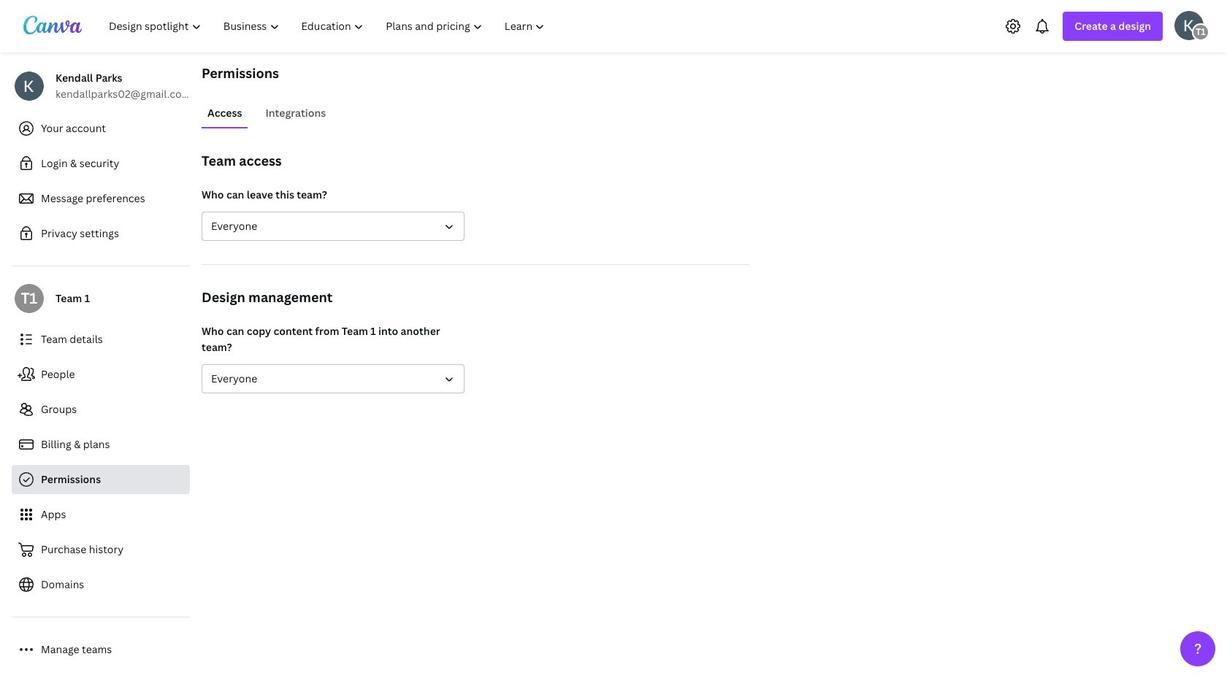 Task type: locate. For each thing, give the bounding box(es) containing it.
None button
[[202, 212, 465, 241], [202, 365, 465, 394], [202, 212, 465, 241], [202, 365, 465, 394]]

team 1 element
[[1193, 23, 1210, 41], [15, 284, 44, 314]]

0 vertical spatial team 1 element
[[1193, 23, 1210, 41]]

1 horizontal spatial team 1 image
[[1193, 23, 1210, 41]]

1 vertical spatial team 1 image
[[15, 284, 44, 314]]

0 horizontal spatial team 1 element
[[15, 284, 44, 314]]

1 vertical spatial team 1 element
[[15, 284, 44, 314]]

team 1 image
[[1193, 23, 1210, 41], [15, 284, 44, 314]]

0 vertical spatial team 1 image
[[1193, 23, 1210, 41]]

1 horizontal spatial team 1 element
[[1193, 23, 1210, 41]]



Task type: describe. For each thing, give the bounding box(es) containing it.
0 horizontal spatial team 1 image
[[15, 284, 44, 314]]

kendall parks image
[[1175, 11, 1204, 40]]

top level navigation element
[[99, 12, 558, 41]]



Task type: vqa. For each thing, say whether or not it's contained in the screenshot.
Text
no



